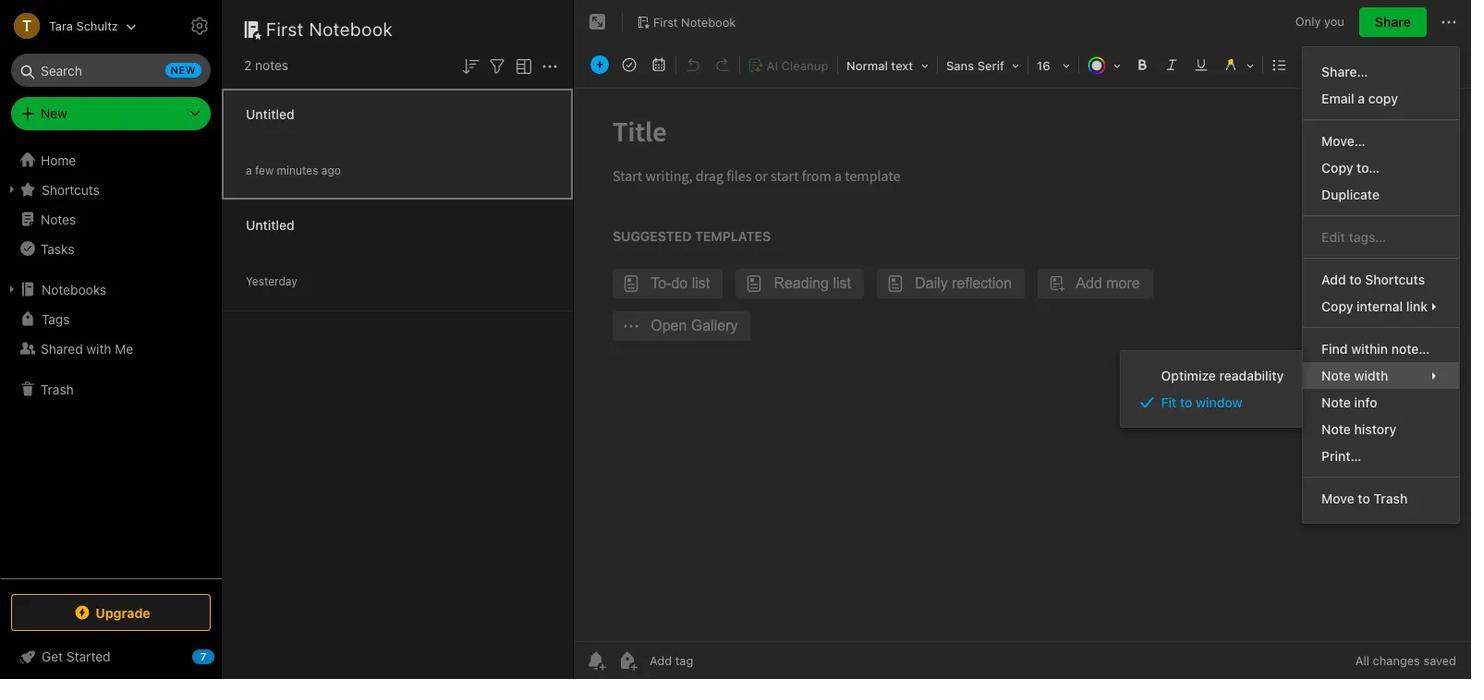 Task type: locate. For each thing, give the bounding box(es) containing it.
shortcuts down home
[[42, 182, 100, 197]]

0 vertical spatial note
[[1322, 368, 1351, 384]]

first up notes
[[266, 18, 304, 40]]

started
[[66, 649, 111, 664]]

copy to… link
[[1303, 154, 1459, 181]]

window
[[1196, 395, 1243, 410]]

notebooks
[[42, 281, 106, 297]]

1 horizontal spatial dropdown list menu
[[1303, 58, 1459, 512]]

untitled down notes
[[246, 106, 295, 122]]

0 horizontal spatial more actions image
[[539, 55, 561, 77]]

shared with me link
[[0, 334, 221, 363]]

text
[[891, 58, 913, 73]]

copy inside field
[[1322, 299, 1353, 314]]

copy
[[1369, 91, 1398, 106]]

tags
[[42, 311, 70, 327]]

1 note from the top
[[1322, 368, 1351, 384]]

1 horizontal spatial shortcuts
[[1365, 272, 1425, 287]]

note history link
[[1303, 416, 1459, 443]]

a
[[1358, 91, 1365, 106], [246, 163, 252, 177]]

1 vertical spatial shortcuts
[[1365, 272, 1425, 287]]

note width menu item
[[1303, 362, 1459, 389]]

within
[[1351, 341, 1388, 357]]

fit to window link
[[1121, 389, 1302, 416]]

0 horizontal spatial shortcuts
[[42, 182, 100, 197]]

new button
[[11, 97, 211, 130]]

more actions image right view options 'field'
[[539, 55, 561, 77]]

copy down the 'add'
[[1322, 299, 1353, 314]]

1 untitled from the top
[[246, 106, 295, 122]]

trash link
[[0, 374, 221, 404]]

note width
[[1322, 368, 1388, 384]]

1 copy from the top
[[1322, 160, 1353, 176]]

note info
[[1322, 395, 1377, 410]]

trash inside the dropdown list menu
[[1374, 491, 1408, 506]]

note
[[1322, 368, 1351, 384], [1322, 395, 1351, 410], [1322, 421, 1351, 437]]

note window element
[[574, 0, 1471, 679]]

Note Editor text field
[[574, 89, 1471, 641]]

0 horizontal spatial trash
[[41, 381, 74, 397]]

notes
[[255, 57, 288, 73]]

numbered list image
[[1297, 52, 1322, 78]]

find within note… link
[[1303, 335, 1459, 362]]

share… link
[[1303, 58, 1459, 85]]

move to trash
[[1322, 491, 1408, 506]]

to right the move at the right of the page
[[1358, 491, 1370, 506]]

normal
[[847, 58, 888, 73]]

3 note from the top
[[1322, 421, 1351, 437]]

duplicate link
[[1303, 181, 1459, 208]]

schultz
[[76, 18, 118, 33]]

edit
[[1322, 229, 1345, 245]]

0 horizontal spatial first notebook
[[266, 18, 393, 40]]

1 horizontal spatial first
[[653, 14, 678, 29]]

info
[[1354, 395, 1377, 410]]

tree
[[0, 145, 222, 578]]

new search field
[[24, 54, 201, 87]]

0 vertical spatial copy
[[1322, 160, 1353, 176]]

find within note…
[[1322, 341, 1430, 357]]

1 vertical spatial trash
[[1374, 491, 1408, 506]]

0 vertical spatial a
[[1358, 91, 1365, 106]]

0 vertical spatial shortcuts
[[42, 182, 100, 197]]

new
[[41, 105, 67, 121]]

email a copy
[[1322, 91, 1398, 106]]

2 vertical spatial note
[[1322, 421, 1351, 437]]

a few minutes ago
[[246, 163, 341, 177]]

2 untitled from the top
[[246, 217, 295, 232]]

move…
[[1322, 133, 1366, 149]]

Font size field
[[1030, 52, 1077, 79]]

more actions field right view options 'field'
[[539, 54, 561, 77]]

trash down "shared"
[[41, 381, 74, 397]]

Font family field
[[940, 52, 1026, 79]]

home
[[41, 152, 76, 168]]

click to collapse image
[[215, 645, 229, 667]]

expand note image
[[587, 11, 609, 33]]

to for add
[[1350, 272, 1362, 287]]

note inside menu item
[[1322, 368, 1351, 384]]

1 vertical spatial untitled
[[246, 217, 295, 232]]

width
[[1354, 368, 1388, 384]]

first notebook up calendar event icon
[[653, 14, 736, 29]]

note left info
[[1322, 395, 1351, 410]]

trash inside "link"
[[41, 381, 74, 397]]

1 horizontal spatial more actions image
[[1438, 11, 1460, 33]]

tasks
[[41, 241, 74, 256]]

1 vertical spatial more actions field
[[539, 54, 561, 77]]

0 vertical spatial to
[[1350, 272, 1362, 287]]

1 vertical spatial more actions image
[[539, 55, 561, 77]]

copy for copy internal link
[[1322, 299, 1353, 314]]

1 horizontal spatial trash
[[1374, 491, 1408, 506]]

first up calendar event icon
[[653, 14, 678, 29]]

duplicate
[[1322, 187, 1380, 202]]

0 horizontal spatial first
[[266, 18, 304, 40]]

note up print…
[[1322, 421, 1351, 437]]

trash
[[41, 381, 74, 397], [1374, 491, 1408, 506]]

more actions field right share button
[[1438, 7, 1460, 37]]

checklist image
[[1326, 52, 1352, 78]]

notes link
[[0, 204, 221, 234]]

add filters image
[[486, 55, 508, 77]]

Heading level field
[[840, 52, 935, 79]]

more actions image
[[1438, 11, 1460, 33], [539, 55, 561, 77]]

add to shortcuts link
[[1303, 266, 1459, 293]]

note info link
[[1303, 389, 1459, 416]]

0 vertical spatial trash
[[41, 381, 74, 397]]

add to shortcuts
[[1322, 272, 1425, 287]]

normal text
[[847, 58, 913, 73]]

Insert field
[[586, 52, 614, 78]]

shortcuts button
[[0, 175, 221, 204]]

1 vertical spatial a
[[246, 163, 252, 177]]

shortcuts up copy internal link field at the top right of page
[[1365, 272, 1425, 287]]

2
[[244, 57, 252, 73]]

1 vertical spatial note
[[1322, 395, 1351, 410]]

0 vertical spatial more actions image
[[1438, 11, 1460, 33]]

a left copy
[[1358, 91, 1365, 106]]

1 horizontal spatial notebook
[[681, 14, 736, 29]]

optimize readability
[[1161, 368, 1284, 384]]

note history
[[1322, 421, 1397, 437]]

2 copy from the top
[[1322, 299, 1353, 314]]

get
[[42, 649, 63, 664]]

more actions image right share button
[[1438, 11, 1460, 33]]

1 vertical spatial copy
[[1322, 299, 1353, 314]]

copy down move…
[[1322, 160, 1353, 176]]

to right the 'add'
[[1350, 272, 1362, 287]]

1 vertical spatial to
[[1180, 395, 1193, 410]]

0 vertical spatial more actions field
[[1438, 7, 1460, 37]]

note down find in the bottom of the page
[[1322, 368, 1351, 384]]

more actions image for the left "more actions" field
[[539, 55, 561, 77]]

Add filters field
[[486, 54, 508, 77]]

notes
[[41, 211, 76, 227]]

a left the 'few'
[[246, 163, 252, 177]]

Highlight field
[[1216, 52, 1261, 79]]

1 horizontal spatial first notebook
[[653, 14, 736, 29]]

dropdown list menu
[[1303, 58, 1459, 512], [1121, 362, 1302, 416]]

Account field
[[0, 7, 137, 44]]

move
[[1322, 491, 1355, 506]]

2 note from the top
[[1322, 395, 1351, 410]]

2 vertical spatial to
[[1358, 491, 1370, 506]]

more image
[[1359, 52, 1416, 78]]

Sort options field
[[459, 54, 481, 77]]

0 vertical spatial untitled
[[246, 106, 295, 122]]

few
[[255, 163, 274, 177]]

to right fit
[[1180, 395, 1193, 410]]

first
[[653, 14, 678, 29], [266, 18, 304, 40]]

trash down print… 'link'
[[1374, 491, 1408, 506]]

notebook
[[681, 14, 736, 29], [309, 18, 393, 40]]

Add tag field
[[648, 652, 786, 669]]

shortcuts inside button
[[42, 182, 100, 197]]

dropdown list menu containing share…
[[1303, 58, 1459, 512]]

me
[[115, 341, 133, 356]]

bold image
[[1129, 52, 1155, 78]]

untitled
[[246, 106, 295, 122], [246, 217, 295, 232]]

notebook inside button
[[681, 14, 736, 29]]

changes
[[1373, 653, 1420, 668]]

shortcuts
[[42, 182, 100, 197], [1365, 272, 1425, 287]]

first notebook up notes
[[266, 18, 393, 40]]

0 horizontal spatial dropdown list menu
[[1121, 362, 1302, 416]]

to
[[1350, 272, 1362, 287], [1180, 395, 1193, 410], [1358, 491, 1370, 506]]

new
[[171, 64, 196, 76]]

you
[[1324, 14, 1345, 29]]

More actions field
[[1438, 7, 1460, 37], [539, 54, 561, 77]]

italic image
[[1159, 52, 1185, 78]]

bulleted list image
[[1267, 52, 1293, 78]]

untitled down the 'few'
[[246, 217, 295, 232]]



Task type: describe. For each thing, give the bounding box(es) containing it.
edit tags…
[[1322, 229, 1387, 245]]

saved
[[1424, 653, 1457, 668]]

note…
[[1392, 341, 1430, 357]]

task image
[[616, 52, 642, 78]]

tara
[[49, 18, 73, 33]]

only you
[[1296, 14, 1345, 29]]

get started
[[42, 649, 111, 664]]

2 notes
[[244, 57, 288, 73]]

Help and Learning task checklist field
[[0, 642, 222, 672]]

sans serif
[[946, 58, 1005, 73]]

fit
[[1161, 395, 1177, 410]]

copy internal link link
[[1303, 293, 1459, 320]]

print…
[[1322, 448, 1362, 464]]

link
[[1406, 299, 1428, 314]]

upgrade
[[95, 605, 150, 621]]

to for move
[[1358, 491, 1370, 506]]

email
[[1322, 91, 1355, 106]]

untitled for a few minutes ago
[[246, 106, 295, 122]]

Font color field
[[1081, 52, 1127, 79]]

copy to…
[[1322, 160, 1380, 176]]

View options field
[[508, 54, 535, 77]]

with
[[86, 341, 111, 356]]

note width link
[[1303, 362, 1459, 389]]

share…
[[1322, 64, 1368, 79]]

tags…
[[1349, 229, 1387, 245]]

email a copy link
[[1303, 85, 1459, 112]]

Note width field
[[1303, 362, 1459, 389]]

first notebook button
[[630, 9, 742, 35]]

shared with me
[[41, 341, 133, 356]]

serif
[[978, 58, 1005, 73]]

settings image
[[189, 15, 211, 37]]

tree containing home
[[0, 145, 222, 578]]

note for note history
[[1322, 421, 1351, 437]]

first notebook inside button
[[653, 14, 736, 29]]

upgrade button
[[11, 594, 211, 631]]

tasks button
[[0, 234, 221, 263]]

tags button
[[0, 304, 221, 334]]

minutes
[[277, 163, 318, 177]]

all
[[1356, 653, 1370, 668]]

optimize
[[1161, 368, 1216, 384]]

more actions image for the rightmost "more actions" field
[[1438, 11, 1460, 33]]

calendar event image
[[646, 52, 672, 78]]

0 horizontal spatial notebook
[[309, 18, 393, 40]]

0 horizontal spatial more actions field
[[539, 54, 561, 77]]

edit tags… link
[[1303, 224, 1459, 250]]

add tag image
[[616, 650, 639, 672]]

note for note info
[[1322, 395, 1351, 410]]

copy internal link
[[1322, 299, 1428, 314]]

1 horizontal spatial more actions field
[[1438, 7, 1460, 37]]

yesterday
[[246, 274, 297, 288]]

notebooks link
[[0, 274, 221, 304]]

tara schultz
[[49, 18, 118, 33]]

add
[[1322, 272, 1346, 287]]

Search text field
[[24, 54, 198, 87]]

share button
[[1359, 7, 1427, 37]]

find
[[1322, 341, 1348, 357]]

fit to window
[[1161, 395, 1243, 410]]

to…
[[1357, 160, 1380, 176]]

only
[[1296, 14, 1321, 29]]

shared
[[41, 341, 83, 356]]

all changes saved
[[1356, 653, 1457, 668]]

history
[[1354, 421, 1397, 437]]

readability
[[1219, 368, 1284, 384]]

share
[[1375, 14, 1411, 30]]

expand notebooks image
[[5, 282, 19, 297]]

note for note width
[[1322, 368, 1351, 384]]

7
[[200, 651, 206, 663]]

internal
[[1357, 299, 1403, 314]]

1 horizontal spatial a
[[1358, 91, 1365, 106]]

copy for copy to…
[[1322, 160, 1353, 176]]

add a reminder image
[[585, 650, 607, 672]]

16
[[1037, 58, 1050, 73]]

optimize readability link
[[1121, 362, 1302, 389]]

move… link
[[1303, 128, 1459, 154]]

ago
[[321, 163, 341, 177]]

to for fit
[[1180, 395, 1193, 410]]

print… link
[[1303, 443, 1459, 469]]

untitled for yesterday
[[246, 217, 295, 232]]

underline image
[[1188, 52, 1214, 78]]

Copy internal link field
[[1303, 293, 1459, 320]]

dropdown list menu containing optimize readability
[[1121, 362, 1302, 416]]

sans
[[946, 58, 974, 73]]

move to trash link
[[1303, 485, 1459, 512]]

first inside button
[[653, 14, 678, 29]]

0 horizontal spatial a
[[246, 163, 252, 177]]



Task type: vqa. For each thing, say whether or not it's contained in the screenshot.
bottom Untitled
yes



